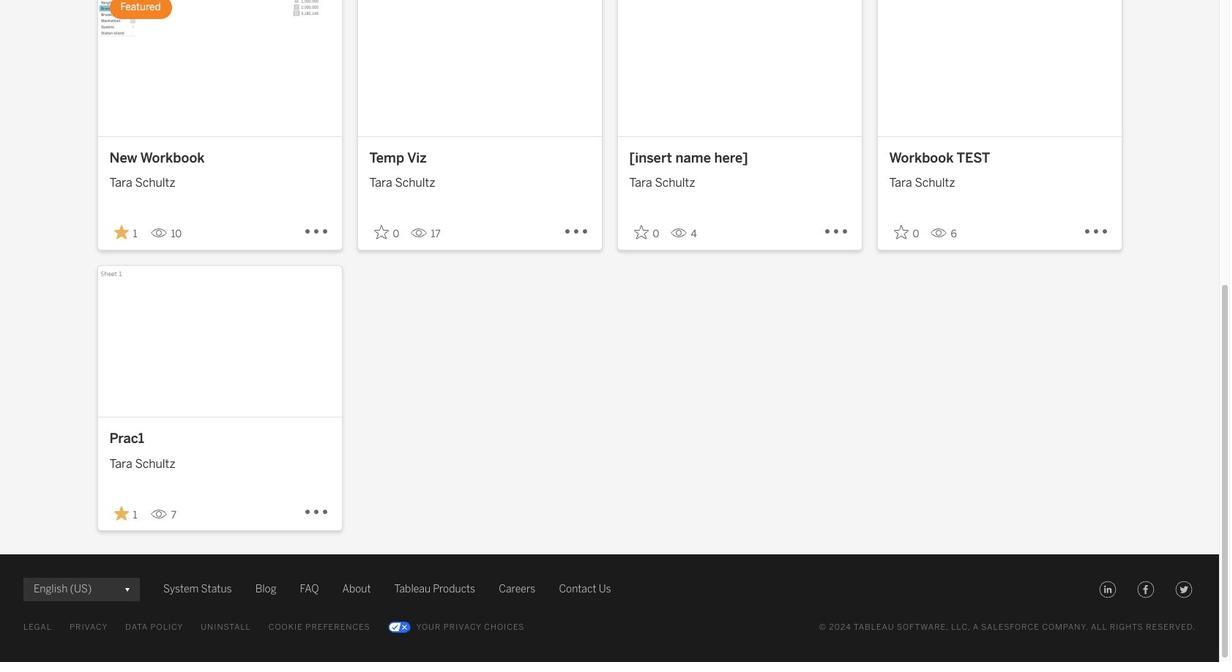 Task type: describe. For each thing, give the bounding box(es) containing it.
more actions image for add favorite image
[[824, 219, 850, 245]]

add favorite image for add favorite button for topmost more actions image
[[374, 225, 389, 240]]

more actions image for remove favorite icon
[[304, 219, 330, 245]]

featured element
[[109, 0, 172, 19]]

remove favorite button for remove favorite icon more actions icon
[[109, 221, 145, 245]]

remove favorite image
[[114, 506, 129, 520]]

0 horizontal spatial more actions image
[[304, 500, 330, 526]]



Task type: vqa. For each thing, say whether or not it's contained in the screenshot.
Add Favorite icon
yes



Task type: locate. For each thing, give the bounding box(es) containing it.
3 add favorite button from the left
[[889, 221, 925, 245]]

1 add favorite button from the left
[[369, 221, 405, 245]]

2 more actions image from the left
[[824, 219, 850, 245]]

add favorite image for 1st add favorite button from the right
[[894, 225, 908, 240]]

2 add favorite image from the left
[[894, 225, 908, 240]]

2 add favorite button from the left
[[629, 221, 665, 245]]

1 horizontal spatial add favorite button
[[629, 221, 665, 245]]

0 vertical spatial remove favorite button
[[109, 221, 145, 245]]

remove favorite button for leftmost more actions image
[[109, 501, 145, 526]]

more actions image
[[564, 219, 590, 245], [304, 500, 330, 526]]

more actions image
[[304, 219, 330, 245], [824, 219, 850, 245]]

add favorite image
[[374, 225, 389, 240], [894, 225, 908, 240]]

workbook thumbnail image
[[98, 0, 342, 136], [358, 0, 602, 136], [618, 0, 862, 136], [878, 0, 1122, 136], [98, 266, 342, 417]]

0 horizontal spatial add favorite image
[[374, 225, 389, 240]]

2 horizontal spatial add favorite button
[[889, 221, 925, 245]]

1 add favorite image from the left
[[374, 225, 389, 240]]

1 remove favorite button from the top
[[109, 221, 145, 245]]

Remove Favorite button
[[109, 221, 145, 245], [109, 501, 145, 526]]

add favorite image
[[634, 225, 648, 240]]

1 more actions image from the left
[[304, 219, 330, 245]]

add favorite button for topmost more actions image
[[369, 221, 405, 245]]

0 horizontal spatial more actions image
[[304, 219, 330, 245]]

0 horizontal spatial add favorite button
[[369, 221, 405, 245]]

1 horizontal spatial more actions image
[[564, 219, 590, 245]]

1 horizontal spatial add favorite image
[[894, 225, 908, 240]]

1 vertical spatial more actions image
[[304, 500, 330, 526]]

1 horizontal spatial more actions image
[[824, 219, 850, 245]]

0 vertical spatial more actions image
[[564, 219, 590, 245]]

1 vertical spatial remove favorite button
[[109, 501, 145, 526]]

add favorite button for add favorite image's more actions icon
[[629, 221, 665, 245]]

2 remove favorite button from the top
[[109, 501, 145, 526]]

selected language element
[[34, 578, 130, 601]]

remove favorite image
[[114, 225, 129, 240]]

Add Favorite button
[[369, 221, 405, 245], [629, 221, 665, 245], [889, 221, 925, 245]]



